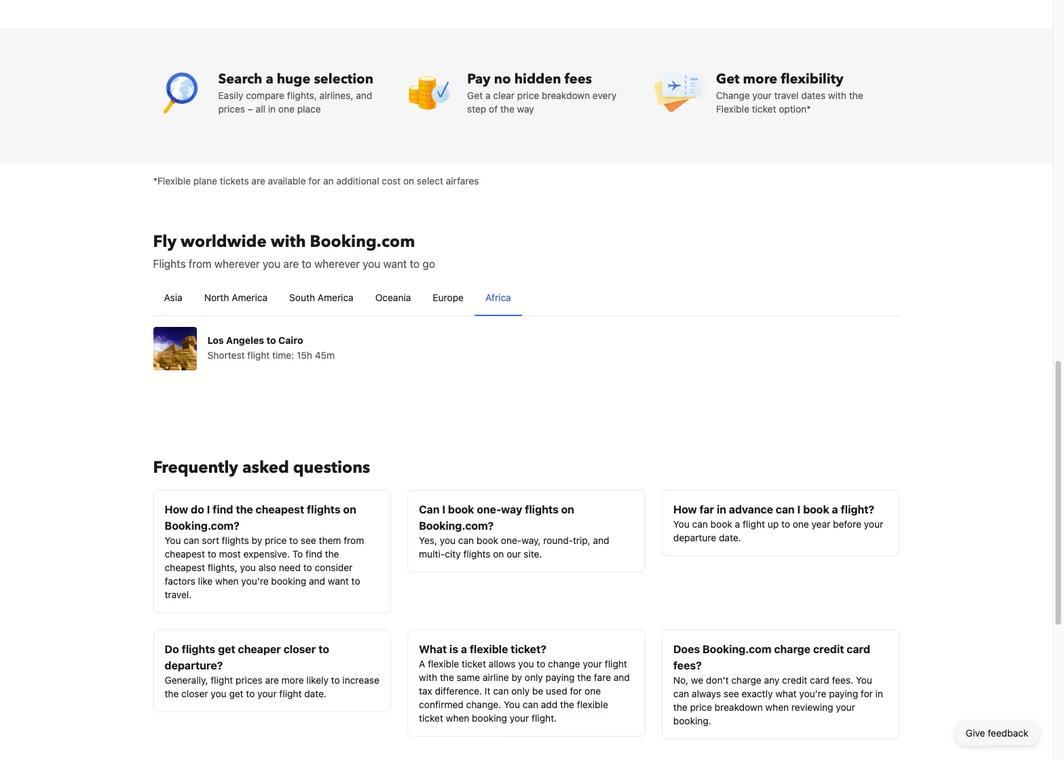 Task type: describe. For each thing, give the bounding box(es) containing it.
0 horizontal spatial for
[[308, 175, 321, 186]]

1 vertical spatial charge
[[731, 674, 761, 686]]

book down far
[[710, 518, 732, 530]]

search a huge selection easily compare flights, airlines, and prices – all in one place
[[218, 70, 373, 114]]

paying inside does booking.com charge credit card fees? no, we don't charge any credit card fees. you can always see exactly what you're paying for in the price breakdown when reviewing your booking.
[[829, 688, 858, 700]]

2 vertical spatial flexible
[[577, 699, 608, 710]]

no
[[494, 70, 511, 88]]

flight inside what is a flexible ticket? a flexible ticket allows you to change your flight with the same airline by only paying the fare and tax difference. it can only be used for one confirmed change. you can add the flexible ticket when booking your flight.
[[605, 658, 627, 670]]

fees?
[[673, 659, 702, 672]]

0 horizontal spatial card
[[810, 674, 829, 686]]

oceania
[[375, 292, 411, 303]]

you up oceania
[[363, 258, 380, 270]]

africa
[[485, 292, 511, 303]]

can inside does booking.com charge credit card fees? no, we don't charge any credit card fees. you can always see exactly what you're paying for in the price breakdown when reviewing your booking.
[[673, 688, 689, 700]]

south america button
[[278, 280, 364, 315]]

you're
[[241, 575, 269, 587]]

by inside how do i find the cheapest flights on booking.com? you can sort flights by price to see them from cheapest to most expensive. to find the cheapest flights, you also need to consider factors like when you're booking and want to travel.
[[252, 535, 262, 546]]

the left "fare"
[[577, 672, 591, 683]]

to down cheaper
[[246, 688, 255, 700]]

departure
[[673, 532, 716, 543]]

south
[[289, 292, 315, 303]]

worldwide
[[181, 230, 267, 253]]

exactly
[[742, 688, 773, 700]]

you inside do flights get cheaper closer to departure? generally, flight prices are more likely to increase the closer you get to your flight date.
[[211, 688, 226, 700]]

flights up way, on the bottom of page
[[525, 503, 559, 516]]

advance
[[729, 503, 773, 516]]

0 vertical spatial one-
[[477, 503, 501, 516]]

and inside what is a flexible ticket? a flexible ticket allows you to change your flight with the same airline by only paying the fare and tax difference. it can only be used for one confirmed change. you can add the flexible ticket when booking your flight.
[[614, 672, 630, 683]]

south america
[[289, 292, 354, 303]]

what
[[419, 643, 447, 655]]

clear
[[493, 89, 515, 101]]

yes,
[[419, 535, 437, 546]]

get inside get more flexibility change your travel dates with the flexible ticket option*
[[716, 70, 740, 88]]

booking.com? inside can i book one-way flights on booking.com? yes, you can book one-way, round-trip, and multi-city flights on our site.
[[419, 520, 494, 532]]

tax
[[419, 685, 432, 697]]

cheaper
[[238, 643, 281, 655]]

flights right city
[[463, 548, 490, 560]]

1 horizontal spatial credit
[[813, 643, 844, 655]]

any
[[764, 674, 779, 686]]

1 vertical spatial ticket
[[462, 658, 486, 670]]

0 vertical spatial charge
[[774, 643, 811, 655]]

flights up the most
[[222, 535, 249, 546]]

date. inside do flights get cheaper closer to departure? generally, flight prices are more likely to increase the closer you get to your flight date.
[[304, 688, 326, 700]]

get inside pay no hidden fees get a clear price breakdown every step of the way
[[467, 89, 483, 101]]

15h
[[297, 349, 312, 361]]

multi-
[[419, 548, 445, 560]]

is
[[449, 643, 458, 655]]

breakdown inside pay no hidden fees get a clear price breakdown every step of the way
[[542, 89, 590, 101]]

to up to
[[289, 535, 298, 546]]

want inside how do i find the cheapest flights on booking.com? you can sort flights by price to see them from cheapest to most expensive. to find the cheapest flights, you also need to consider factors like when you're booking and want to travel.
[[328, 575, 349, 587]]

way,
[[521, 535, 541, 546]]

0 vertical spatial are
[[251, 175, 265, 186]]

place
[[297, 103, 321, 114]]

tickets
[[220, 175, 249, 186]]

on up round-
[[561, 503, 574, 516]]

our
[[507, 548, 521, 560]]

africa button
[[474, 280, 522, 315]]

0 horizontal spatial flexible
[[428, 658, 459, 670]]

the down "frequently asked questions"
[[236, 503, 253, 516]]

same
[[457, 672, 480, 683]]

you up "north america"
[[263, 258, 280, 270]]

want inside 'fly worldwide with booking.com flights from wherever you are to wherever you want to go'
[[383, 258, 407, 270]]

america for north america
[[232, 292, 268, 303]]

on left our
[[493, 548, 504, 560]]

flight down cheaper
[[279, 688, 302, 700]]

fly
[[153, 230, 177, 253]]

travel
[[774, 89, 799, 101]]

i inside how far in advance can i book a flight? you can book a flight up to one year before your departure date.
[[797, 503, 800, 516]]

oceania button
[[364, 280, 422, 315]]

the up the difference.
[[440, 672, 454, 683]]

all
[[256, 103, 265, 114]]

see inside how do i find the cheapest flights on booking.com? you can sort flights by price to see them from cheapest to most expensive. to find the cheapest flights, you also need to consider factors like when you're booking and want to travel.
[[301, 535, 316, 546]]

pay
[[467, 70, 491, 88]]

book left way, on the bottom of page
[[477, 535, 498, 546]]

round-
[[543, 535, 573, 546]]

1 vertical spatial one-
[[501, 535, 521, 546]]

what
[[775, 688, 797, 700]]

0 vertical spatial only
[[525, 672, 543, 683]]

allows
[[489, 658, 516, 670]]

can
[[419, 503, 440, 516]]

frequently asked questions
[[153, 456, 370, 479]]

los angeles to cairo image
[[153, 327, 197, 370]]

generally,
[[165, 674, 208, 686]]

fly worldwide with booking.com flights from wherever you are to wherever you want to go
[[153, 230, 435, 270]]

the up consider
[[325, 548, 339, 560]]

it
[[485, 685, 490, 697]]

increase
[[342, 674, 379, 686]]

to right need
[[303, 562, 312, 573]]

asked
[[242, 456, 289, 479]]

sort
[[202, 535, 219, 546]]

north
[[204, 292, 229, 303]]

can down be
[[523, 699, 538, 710]]

asia
[[164, 292, 182, 303]]

a inside what is a flexible ticket? a flexible ticket allows you to change your flight with the same airline by only paying the fare and tax difference. it can only be used for one confirmed change. you can add the flexible ticket when booking your flight.
[[461, 643, 467, 655]]

booking.
[[673, 715, 711, 727]]

far
[[699, 503, 714, 516]]

go
[[422, 258, 435, 270]]

used
[[546, 685, 567, 697]]

easily
[[218, 89, 243, 101]]

to left go
[[410, 258, 420, 270]]

0 horizontal spatial ticket
[[419, 712, 443, 724]]

dates
[[801, 89, 826, 101]]

your inside does booking.com charge credit card fees? no, we don't charge any credit card fees. you can always see exactly what you're paying for in the price breakdown when reviewing your booking.
[[836, 702, 855, 713]]

from inside how do i find the cheapest flights on booking.com? you can sort flights by price to see them from cheapest to most expensive. to find the cheapest flights, you also need to consider factors like when you're booking and want to travel.
[[344, 535, 364, 546]]

and inside can i book one-way flights on booking.com? yes, you can book one-way, round-trip, and multi-city flights on our site.
[[593, 535, 609, 546]]

prices for huge
[[218, 103, 245, 114]]

tab list containing asia
[[153, 280, 900, 317]]

need
[[279, 562, 301, 573]]

booking.com? inside how do i find the cheapest flights on booking.com? you can sort flights by price to see them from cheapest to most expensive. to find the cheapest flights, you also need to consider factors like when you're booking and want to travel.
[[165, 520, 239, 532]]

booking.com inside 'fly worldwide with booking.com flights from wherever you are to wherever you want to go'
[[310, 230, 415, 253]]

price inside how do i find the cheapest flights on booking.com? you can sort flights by price to see them from cheapest to most expensive. to find the cheapest flights, you also need to consider factors like when you're booking and want to travel.
[[265, 535, 287, 546]]

how far in advance can i book a flight? you can book a flight up to one year before your departure date.
[[673, 503, 883, 543]]

like
[[198, 575, 213, 587]]

to up south
[[302, 258, 312, 270]]

give feedback
[[966, 728, 1028, 739]]

more inside get more flexibility change your travel dates with the flexible ticket option*
[[743, 70, 777, 88]]

*flexible plane tickets are available for an additional cost on select airfares
[[153, 175, 479, 186]]

flexible
[[716, 103, 749, 114]]

see inside does booking.com charge credit card fees? no, we don't charge any credit card fees. you can always see exactly what you're paying for in the price breakdown when reviewing your booking.
[[723, 688, 739, 700]]

los
[[207, 334, 224, 346]]

flight.
[[532, 712, 557, 724]]

give
[[966, 728, 985, 739]]

search
[[218, 70, 262, 88]]

0 vertical spatial card
[[847, 643, 870, 655]]

airline
[[483, 672, 509, 683]]

plane
[[193, 175, 217, 186]]

with inside get more flexibility change your travel dates with the flexible ticket option*
[[828, 89, 846, 101]]

europe button
[[422, 280, 474, 315]]

the inside does booking.com charge credit card fees? no, we don't charge any credit card fees. you can always see exactly what you're paying for in the price breakdown when reviewing your booking.
[[673, 702, 687, 713]]

flight?
[[841, 503, 874, 516]]

price inside does booking.com charge credit card fees? no, we don't charge any credit card fees. you can always see exactly what you're paying for in the price breakdown when reviewing your booking.
[[690, 702, 712, 713]]

north america button
[[193, 280, 278, 315]]

flight inside how far in advance can i book a flight? you can book a flight up to one year before your departure date.
[[743, 518, 765, 530]]

flights, inside how do i find the cheapest flights on booking.com? you can sort flights by price to see them from cheapest to most expensive. to find the cheapest flights, you also need to consider factors like when you're booking and want to travel.
[[208, 562, 237, 573]]

1 vertical spatial only
[[511, 685, 530, 697]]

time:
[[272, 349, 294, 361]]

your up "fare"
[[583, 658, 602, 670]]

one inside 'search a huge selection easily compare flights, airlines, and prices – all in one place'
[[278, 103, 295, 114]]

2 wherever from the left
[[314, 258, 360, 270]]

to
[[292, 548, 303, 560]]

way inside pay no hidden fees get a clear price breakdown every step of the way
[[517, 103, 534, 114]]

compare
[[246, 89, 284, 101]]

you inside can i book one-way flights on booking.com? yes, you can book one-way, round-trip, and multi-city flights on our site.
[[440, 535, 456, 546]]

i inside can i book one-way flights on booking.com? yes, you can book one-way, round-trip, and multi-city flights on our site.
[[442, 503, 445, 516]]

don't
[[706, 674, 729, 686]]

0 vertical spatial find
[[213, 503, 233, 516]]

angeles
[[226, 334, 264, 346]]

can right it
[[493, 685, 509, 697]]

site.
[[524, 548, 542, 560]]

price inside pay no hidden fees get a clear price breakdown every step of the way
[[517, 89, 539, 101]]

can up up
[[776, 503, 795, 516]]

does
[[673, 643, 700, 655]]

paying inside what is a flexible ticket? a flexible ticket allows you to change your flight with the same airline by only paying the fare and tax difference. it can only be used for one confirmed change. you can add the flexible ticket when booking your flight.
[[546, 672, 575, 683]]

be
[[532, 685, 543, 697]]

1 vertical spatial credit
[[782, 674, 807, 686]]

to inside what is a flexible ticket? a flexible ticket allows you to change your flight with the same airline by only paying the fare and tax difference. it can only be used for one confirmed change. you can add the flexible ticket when booking your flight.
[[537, 658, 545, 670]]

flights up them
[[307, 503, 341, 516]]

flight down departure?
[[211, 674, 233, 686]]

to inside los angeles to cairo shortest flight time: 15h 45m
[[266, 334, 276, 346]]

book right can
[[448, 503, 474, 516]]

1 wherever from the left
[[214, 258, 260, 270]]

0 vertical spatial flexible
[[470, 643, 508, 655]]

when inside what is a flexible ticket? a flexible ticket allows you to change your flight with the same airline by only paying the fare and tax difference. it can only be used for one confirmed change. you can add the flexible ticket when booking your flight.
[[446, 712, 469, 724]]



Task type: vqa. For each thing, say whether or not it's contained in the screenshot.
the far
yes



Task type: locate. For each thing, give the bounding box(es) containing it.
airlines,
[[319, 89, 353, 101]]

when inside how do i find the cheapest flights on booking.com? you can sort flights by price to see them from cheapest to most expensive. to find the cheapest flights, you also need to consider factors like when you're booking and want to travel.
[[215, 575, 239, 587]]

flights
[[153, 258, 186, 270]]

your inside how far in advance can i book a flight? you can book a flight up to one year before your departure date.
[[864, 518, 883, 530]]

booking.com? up city
[[419, 520, 494, 532]]

you
[[263, 258, 280, 270], [363, 258, 380, 270], [440, 535, 456, 546], [240, 562, 256, 573], [518, 658, 534, 670], [211, 688, 226, 700]]

0 vertical spatial one
[[278, 103, 295, 114]]

45m
[[315, 349, 335, 361]]

want up oceania
[[383, 258, 407, 270]]

you up 'departure'
[[673, 518, 690, 530]]

up
[[768, 518, 779, 530]]

to inside how far in advance can i book a flight? you can book a flight up to one year before your departure date.
[[781, 518, 790, 530]]

flight down angeles
[[247, 349, 270, 361]]

america right north
[[232, 292, 268, 303]]

0 horizontal spatial date.
[[304, 688, 326, 700]]

selection
[[314, 70, 373, 88]]

0 vertical spatial closer
[[283, 643, 316, 655]]

for inside does booking.com charge credit card fees? no, we don't charge any credit card fees. you can always see exactly what you're paying for in the price breakdown when reviewing your booking.
[[861, 688, 873, 700]]

0 vertical spatial get
[[218, 643, 235, 655]]

you left sort
[[165, 535, 181, 546]]

closer down generally,
[[181, 688, 208, 700]]

2 vertical spatial with
[[419, 672, 437, 683]]

america for south america
[[318, 292, 354, 303]]

can up city
[[458, 535, 474, 546]]

see down don't
[[723, 688, 739, 700]]

find right the do
[[213, 503, 233, 516]]

from
[[189, 258, 212, 270], [344, 535, 364, 546]]

ticket down travel
[[752, 103, 776, 114]]

are down cheaper
[[265, 674, 279, 686]]

credit
[[813, 643, 844, 655], [782, 674, 807, 686]]

1 america from the left
[[232, 292, 268, 303]]

1 vertical spatial in
[[717, 503, 726, 516]]

america right south
[[318, 292, 354, 303]]

the right dates
[[849, 89, 863, 101]]

1 vertical spatial flights,
[[208, 562, 237, 573]]

how inside how do i find the cheapest flights on booking.com? you can sort flights by price to see them from cheapest to most expensive. to find the cheapest flights, you also need to consider factors like when you're booking and want to travel.
[[165, 503, 188, 516]]

from right flights
[[189, 258, 212, 270]]

always
[[692, 688, 721, 700]]

with inside 'fly worldwide with booking.com flights from wherever you are to wherever you want to go'
[[271, 230, 306, 253]]

0 horizontal spatial find
[[213, 503, 233, 516]]

0 vertical spatial credit
[[813, 643, 844, 655]]

1 vertical spatial way
[[501, 503, 522, 516]]

2 horizontal spatial in
[[875, 688, 883, 700]]

a
[[266, 70, 273, 88], [485, 89, 491, 101], [832, 503, 838, 516], [735, 518, 740, 530], [461, 643, 467, 655]]

2 horizontal spatial for
[[861, 688, 873, 700]]

from right them
[[344, 535, 364, 546]]

by down allows
[[511, 672, 522, 683]]

1 horizontal spatial ticket
[[462, 658, 486, 670]]

2 horizontal spatial one
[[793, 518, 809, 530]]

change
[[716, 89, 750, 101]]

flights, down the most
[[208, 562, 237, 573]]

closer up likely
[[283, 643, 316, 655]]

0 horizontal spatial get
[[467, 89, 483, 101]]

flights inside do flights get cheaper closer to departure? generally, flight prices are more likely to increase the closer you get to your flight date.
[[182, 643, 215, 655]]

questions
[[293, 456, 370, 479]]

price down "hidden" at top
[[517, 89, 539, 101]]

1 vertical spatial flexible
[[428, 658, 459, 670]]

hidden
[[514, 70, 561, 88]]

0 horizontal spatial booking.com?
[[165, 520, 239, 532]]

in right all
[[268, 103, 276, 114]]

fees.
[[832, 674, 853, 686]]

0 horizontal spatial booking.com
[[310, 230, 415, 253]]

flexible
[[470, 643, 508, 655], [428, 658, 459, 670], [577, 699, 608, 710]]

your down fees.
[[836, 702, 855, 713]]

you're
[[799, 688, 826, 700]]

1 horizontal spatial closer
[[283, 643, 316, 655]]

wherever
[[214, 258, 260, 270], [314, 258, 360, 270]]

0 horizontal spatial credit
[[782, 674, 807, 686]]

to down ticket?
[[537, 658, 545, 670]]

does booking.com charge credit card fees? no, we don't charge any credit card fees. you can always see exactly what you're paying for in the price breakdown when reviewing your booking.
[[673, 643, 883, 727]]

1 horizontal spatial wherever
[[314, 258, 360, 270]]

the inside pay no hidden fees get a clear price breakdown every step of the way
[[500, 103, 514, 114]]

can up 'departure'
[[692, 518, 708, 530]]

1 vertical spatial more
[[281, 674, 304, 686]]

do
[[191, 503, 204, 516]]

expensive.
[[243, 548, 290, 560]]

change.
[[466, 699, 501, 710]]

flight down advance in the bottom right of the page
[[743, 518, 765, 530]]

give feedback button
[[955, 722, 1039, 746]]

charge up exactly
[[731, 674, 761, 686]]

with inside what is a flexible ticket? a flexible ticket allows you to change your flight with the same airline by only paying the fare and tax difference. it can only be used for one confirmed change. you can add the flexible ticket when booking your flight.
[[419, 672, 437, 683]]

los angeles to cairo shortest flight time: 15h 45m
[[207, 334, 335, 361]]

0 vertical spatial prices
[[218, 103, 245, 114]]

booking down need
[[271, 575, 306, 587]]

0 horizontal spatial in
[[268, 103, 276, 114]]

1 horizontal spatial card
[[847, 643, 870, 655]]

prices inside 'search a huge selection easily compare flights, airlines, and prices – all in one place'
[[218, 103, 245, 114]]

you inside what is a flexible ticket? a flexible ticket allows you to change your flight with the same airline by only paying the fare and tax difference. it can only be used for one confirmed change. you can add the flexible ticket when booking your flight.
[[504, 699, 520, 710]]

factors
[[165, 575, 195, 587]]

1 horizontal spatial see
[[723, 688, 739, 700]]

flexible down is
[[428, 658, 459, 670]]

0 vertical spatial see
[[301, 535, 316, 546]]

0 vertical spatial cheapest
[[256, 503, 304, 516]]

price up expensive.
[[265, 535, 287, 546]]

the inside get more flexibility change your travel dates with the flexible ticket option*
[[849, 89, 863, 101]]

difference.
[[435, 685, 482, 697]]

1 vertical spatial want
[[328, 575, 349, 587]]

how for how far in advance can i book a flight?
[[673, 503, 697, 516]]

can left sort
[[183, 535, 199, 546]]

prices inside do flights get cheaper closer to departure? generally, flight prices are more likely to increase the closer you get to your flight date.
[[236, 674, 262, 686]]

prices for get
[[236, 674, 262, 686]]

to down consider
[[351, 575, 360, 587]]

1 horizontal spatial i
[[442, 503, 445, 516]]

1 vertical spatial closer
[[181, 688, 208, 700]]

your left flight.
[[510, 712, 529, 724]]

2 vertical spatial price
[[690, 702, 712, 713]]

frequently
[[153, 456, 238, 479]]

0 horizontal spatial charge
[[731, 674, 761, 686]]

with
[[828, 89, 846, 101], [271, 230, 306, 253], [419, 672, 437, 683]]

more inside do flights get cheaper closer to departure? generally, flight prices are more likely to increase the closer you get to your flight date.
[[281, 674, 304, 686]]

how inside how far in advance can i book a flight? you can book a flight up to one year before your departure date.
[[673, 503, 697, 516]]

1 horizontal spatial flexible
[[470, 643, 508, 655]]

0 vertical spatial booking
[[271, 575, 306, 587]]

1 vertical spatial one
[[793, 518, 809, 530]]

tab list
[[153, 280, 900, 317]]

1 vertical spatial get
[[229, 688, 243, 700]]

cost
[[382, 175, 401, 186]]

only
[[525, 672, 543, 683], [511, 685, 530, 697]]

how left far
[[673, 503, 697, 516]]

want down consider
[[328, 575, 349, 587]]

1 vertical spatial prices
[[236, 674, 262, 686]]

get up the change
[[716, 70, 740, 88]]

0 vertical spatial by
[[252, 535, 262, 546]]

most
[[219, 548, 241, 560]]

1 horizontal spatial more
[[743, 70, 777, 88]]

1 horizontal spatial from
[[344, 535, 364, 546]]

flights
[[307, 503, 341, 516], [525, 503, 559, 516], [222, 535, 249, 546], [463, 548, 490, 560], [182, 643, 215, 655]]

you right change.
[[504, 699, 520, 710]]

booking
[[271, 575, 306, 587], [472, 712, 507, 724]]

city
[[445, 548, 461, 560]]

2 america from the left
[[318, 292, 354, 303]]

likely
[[306, 674, 328, 686]]

departure?
[[165, 659, 223, 672]]

for inside what is a flexible ticket? a flexible ticket allows you to change your flight with the same airline by only paying the fare and tax difference. it can only be used for one confirmed change. you can add the flexible ticket when booking your flight.
[[570, 685, 582, 697]]

date. down likely
[[304, 688, 326, 700]]

0 horizontal spatial i
[[207, 503, 210, 516]]

get more flexibility change your travel dates with the flexible ticket option*
[[716, 70, 863, 114]]

2 horizontal spatial price
[[690, 702, 712, 713]]

1 vertical spatial get
[[467, 89, 483, 101]]

available
[[268, 175, 306, 186]]

to up likely
[[319, 643, 329, 655]]

can inside can i book one-way flights on booking.com? yes, you can book one-way, round-trip, and multi-city flights on our site.
[[458, 535, 474, 546]]

are inside 'fly worldwide with booking.com flights from wherever you are to wherever you want to go'
[[283, 258, 299, 270]]

1 vertical spatial card
[[810, 674, 829, 686]]

booking down change.
[[472, 712, 507, 724]]

booking inside how do i find the cheapest flights on booking.com? you can sort flights by price to see them from cheapest to most expensive. to find the cheapest flights, you also need to consider factors like when you're booking and want to travel.
[[271, 575, 306, 587]]

for left an
[[308, 175, 321, 186]]

i inside how do i find the cheapest flights on booking.com? you can sort flights by price to see them from cheapest to most expensive. to find the cheapest flights, you also need to consider factors like when you're booking and want to travel.
[[207, 503, 210, 516]]

2 i from the left
[[442, 503, 445, 516]]

reviewing
[[791, 702, 833, 713]]

2 booking.com? from the left
[[419, 520, 494, 532]]

flights, inside 'search a huge selection easily compare flights, airlines, and prices – all in one place'
[[287, 89, 317, 101]]

to
[[302, 258, 312, 270], [410, 258, 420, 270], [266, 334, 276, 346], [781, 518, 790, 530], [289, 535, 298, 546], [208, 548, 216, 560], [303, 562, 312, 573], [351, 575, 360, 587], [319, 643, 329, 655], [537, 658, 545, 670], [331, 674, 340, 686], [246, 688, 255, 700]]

with right dates
[[828, 89, 846, 101]]

card up the you're
[[810, 674, 829, 686]]

every
[[592, 89, 617, 101]]

1 i from the left
[[207, 503, 210, 516]]

how for how do i find the cheapest flights on booking.com?
[[165, 503, 188, 516]]

1 horizontal spatial want
[[383, 258, 407, 270]]

one inside how far in advance can i book a flight? you can book a flight up to one year before your departure date.
[[793, 518, 809, 530]]

and inside 'search a huge selection easily compare flights, airlines, and prices – all in one place'
[[356, 89, 372, 101]]

get left cheaper
[[218, 643, 235, 655]]

charge
[[774, 643, 811, 655], [731, 674, 761, 686]]

one inside what is a flexible ticket? a flexible ticket allows you to change your flight with the same airline by only paying the fare and tax difference. it can only be used for one confirmed change. you can add the flexible ticket when booking your flight.
[[585, 685, 601, 697]]

0 horizontal spatial from
[[189, 258, 212, 270]]

you inside does booking.com charge credit card fees? no, we don't charge any credit card fees. you can always see exactly what you're paying for in the price breakdown when reviewing your booking.
[[856, 674, 872, 686]]

booking inside what is a flexible ticket? a flexible ticket allows you to change your flight with the same airline by only paying the fare and tax difference. it can only be used for one confirmed change. you can add the flexible ticket when booking your flight.
[[472, 712, 507, 724]]

and right "fare"
[[614, 672, 630, 683]]

a down advance in the bottom right of the page
[[735, 518, 740, 530]]

1 vertical spatial price
[[265, 535, 287, 546]]

with up tax
[[419, 672, 437, 683]]

breakdown inside does booking.com charge credit card fees? no, we don't charge any credit card fees. you can always see exactly what you're paying for in the price breakdown when reviewing your booking.
[[715, 702, 763, 713]]

prices down easily
[[218, 103, 245, 114]]

north america
[[204, 292, 268, 303]]

1 horizontal spatial by
[[511, 672, 522, 683]]

paying up used
[[546, 672, 575, 683]]

in right the you're
[[875, 688, 883, 700]]

also
[[258, 562, 276, 573]]

2 vertical spatial one
[[585, 685, 601, 697]]

wherever down worldwide
[[214, 258, 260, 270]]

when inside does booking.com charge credit card fees? no, we don't charge any credit card fees. you can always see exactly what you're paying for in the price breakdown when reviewing your booking.
[[765, 702, 789, 713]]

europe
[[433, 292, 464, 303]]

wherever up the south america
[[314, 258, 360, 270]]

them
[[319, 535, 341, 546]]

way down "hidden" at top
[[517, 103, 534, 114]]

1 horizontal spatial with
[[419, 672, 437, 683]]

and right trip,
[[593, 535, 609, 546]]

date. inside how far in advance can i book a flight? you can book a flight up to one year before your departure date.
[[719, 532, 741, 543]]

your inside do flights get cheaper closer to departure? generally, flight prices are more likely to increase the closer you get to your flight date.
[[257, 688, 277, 700]]

are up south
[[283, 258, 299, 270]]

0 horizontal spatial paying
[[546, 672, 575, 683]]

1 horizontal spatial find
[[306, 548, 322, 560]]

booking.com
[[310, 230, 415, 253], [703, 643, 771, 655]]

when down what
[[765, 702, 789, 713]]

*flexible
[[153, 175, 191, 186]]

additional
[[336, 175, 379, 186]]

to right likely
[[331, 674, 340, 686]]

pay no hidden fees get a clear price breakdown every step of the way
[[467, 70, 617, 114]]

0 vertical spatial date.
[[719, 532, 741, 543]]

1 horizontal spatial america
[[318, 292, 354, 303]]

your down flight?
[[864, 518, 883, 530]]

1 booking.com? from the left
[[165, 520, 239, 532]]

from inside 'fly worldwide with booking.com flights from wherever you are to wherever you want to go'
[[189, 258, 212, 270]]

2 vertical spatial are
[[265, 674, 279, 686]]

0 horizontal spatial breakdown
[[542, 89, 590, 101]]

are inside do flights get cheaper closer to departure? generally, flight prices are more likely to increase the closer you get to your flight date.
[[265, 674, 279, 686]]

0 horizontal spatial see
[[301, 535, 316, 546]]

and down consider
[[309, 575, 325, 587]]

year
[[811, 518, 830, 530]]

0 vertical spatial breakdown
[[542, 89, 590, 101]]

a up before
[[832, 503, 838, 516]]

0 vertical spatial in
[[268, 103, 276, 114]]

1 vertical spatial cheapest
[[165, 548, 205, 560]]

price down the always
[[690, 702, 712, 713]]

2 vertical spatial cheapest
[[165, 562, 205, 573]]

0 vertical spatial ticket
[[752, 103, 776, 114]]

ticket inside get more flexibility change your travel dates with the flexible ticket option*
[[752, 103, 776, 114]]

and inside how do i find the cheapest flights on booking.com? you can sort flights by price to see them from cheapest to most expensive. to find the cheapest flights, you also need to consider factors like when you're booking and want to travel.
[[309, 575, 325, 587]]

find right to
[[306, 548, 322, 560]]

0 vertical spatial price
[[517, 89, 539, 101]]

i right can
[[442, 503, 445, 516]]

0 vertical spatial from
[[189, 258, 212, 270]]

you inside how far in advance can i book a flight? you can book a flight up to one year before your departure date.
[[673, 518, 690, 530]]

book up year
[[803, 503, 829, 516]]

the down generally,
[[165, 688, 179, 700]]

card up fees.
[[847, 643, 870, 655]]

want
[[383, 258, 407, 270], [328, 575, 349, 587]]

in inside how far in advance can i book a flight? you can book a flight up to one year before your departure date.
[[717, 503, 726, 516]]

flexibility
[[781, 70, 843, 88]]

in right far
[[717, 503, 726, 516]]

flexible down "fare"
[[577, 699, 608, 710]]

0 horizontal spatial one
[[278, 103, 295, 114]]

booking.com up don't
[[703, 643, 771, 655]]

more up travel
[[743, 70, 777, 88]]

0 vertical spatial get
[[716, 70, 740, 88]]

fees
[[564, 70, 592, 88]]

do flights get cheaper closer to departure? generally, flight prices are more likely to increase the closer you get to your flight date.
[[165, 643, 379, 700]]

1 vertical spatial booking.com
[[703, 643, 771, 655]]

get up the step
[[467, 89, 483, 101]]

your inside get more flexibility change your travel dates with the flexible ticket option*
[[752, 89, 772, 101]]

by inside what is a flexible ticket? a flexible ticket allows you to change your flight with the same airline by only paying the fare and tax difference. it can only be used for one confirmed change. you can add the flexible ticket when booking your flight.
[[511, 672, 522, 683]]

0 horizontal spatial when
[[215, 575, 239, 587]]

1 vertical spatial by
[[511, 672, 522, 683]]

you inside how do i find the cheapest flights on booking.com? you can sort flights by price to see them from cheapest to most expensive. to find the cheapest flights, you also need to consider factors like when you're booking and want to travel.
[[165, 535, 181, 546]]

you
[[673, 518, 690, 530], [165, 535, 181, 546], [856, 674, 872, 686], [504, 699, 520, 710]]

2 horizontal spatial i
[[797, 503, 800, 516]]

1 vertical spatial find
[[306, 548, 322, 560]]

feedback
[[988, 728, 1028, 739]]

1 vertical spatial date.
[[304, 688, 326, 700]]

in inside 'search a huge selection easily compare flights, airlines, and prices – all in one place'
[[268, 103, 276, 114]]

by up expensive.
[[252, 535, 262, 546]]

the down clear
[[500, 103, 514, 114]]

one- up our
[[501, 535, 521, 546]]

you inside what is a flexible ticket? a flexible ticket allows you to change your flight with the same airline by only paying the fare and tax difference. it can only be used for one confirmed change. you can add the flexible ticket when booking your flight.
[[518, 658, 534, 670]]

the inside do flights get cheaper closer to departure? generally, flight prices are more likely to increase the closer you get to your flight date.
[[165, 688, 179, 700]]

0 horizontal spatial america
[[232, 292, 268, 303]]

can down no,
[[673, 688, 689, 700]]

i right the do
[[207, 503, 210, 516]]

1 horizontal spatial paying
[[829, 688, 858, 700]]

cheapest
[[256, 503, 304, 516], [165, 548, 205, 560], [165, 562, 205, 573]]

way inside can i book one-way flights on booking.com? yes, you can book one-way, round-trip, and multi-city flights on our site.
[[501, 503, 522, 516]]

0 vertical spatial way
[[517, 103, 534, 114]]

airfares
[[446, 175, 479, 186]]

to right up
[[781, 518, 790, 530]]

you inside how do i find the cheapest flights on booking.com? you can sort flights by price to see them from cheapest to most expensive. to find the cheapest flights, you also need to consider factors like when you're booking and want to travel.
[[240, 562, 256, 573]]

to down sort
[[208, 548, 216, 560]]

1 horizontal spatial charge
[[774, 643, 811, 655]]

we
[[691, 674, 703, 686]]

to up time:
[[266, 334, 276, 346]]

1 vertical spatial breakdown
[[715, 702, 763, 713]]

closer
[[283, 643, 316, 655], [181, 688, 208, 700]]

option*
[[779, 103, 811, 114]]

way up way, on the bottom of page
[[501, 503, 522, 516]]

can inside how do i find the cheapest flights on booking.com? you can sort flights by price to see them from cheapest to most expensive. to find the cheapest flights, you also need to consider factors like when you're booking and want to travel.
[[183, 535, 199, 546]]

a inside 'search a huge selection easily compare flights, airlines, and prices – all in one place'
[[266, 70, 273, 88]]

2 how from the left
[[673, 503, 697, 516]]

trip,
[[573, 535, 590, 546]]

ticket down confirmed
[[419, 712, 443, 724]]

confirmed
[[419, 699, 464, 710]]

in
[[268, 103, 276, 114], [717, 503, 726, 516], [875, 688, 883, 700]]

when down confirmed
[[446, 712, 469, 724]]

2 horizontal spatial flexible
[[577, 699, 608, 710]]

on inside how do i find the cheapest flights on booking.com? you can sort flights by price to see them from cheapest to most expensive. to find the cheapest flights, you also need to consider factors like when you're booking and want to travel.
[[343, 503, 356, 516]]

on right cost
[[403, 175, 414, 186]]

a
[[419, 658, 425, 670]]

in inside does booking.com charge credit card fees? no, we don't charge any credit card fees. you can always see exactly what you're paying for in the price breakdown when reviewing your booking.
[[875, 688, 883, 700]]

1 how from the left
[[165, 503, 188, 516]]

your
[[752, 89, 772, 101], [864, 518, 883, 530], [583, 658, 602, 670], [257, 688, 277, 700], [836, 702, 855, 713], [510, 712, 529, 724]]

select
[[417, 175, 443, 186]]

0 vertical spatial more
[[743, 70, 777, 88]]

travel.
[[165, 589, 192, 600]]

asia button
[[153, 280, 193, 315]]

the down used
[[560, 699, 574, 710]]

0 horizontal spatial closer
[[181, 688, 208, 700]]

3 i from the left
[[797, 503, 800, 516]]

flight up "fare"
[[605, 658, 627, 670]]

booking.com inside does booking.com charge credit card fees? no, we don't charge any credit card fees. you can always see exactly what you're paying for in the price breakdown when reviewing your booking.
[[703, 643, 771, 655]]

flights,
[[287, 89, 317, 101], [208, 562, 237, 573]]

1 horizontal spatial breakdown
[[715, 702, 763, 713]]

more left likely
[[281, 674, 304, 686]]

1 horizontal spatial how
[[673, 503, 697, 516]]

you up city
[[440, 535, 456, 546]]

flight inside los angeles to cairo shortest flight time: 15h 45m
[[247, 349, 270, 361]]

a inside pay no hidden fees get a clear price breakdown every step of the way
[[485, 89, 491, 101]]

flights up departure?
[[182, 643, 215, 655]]

date. down advance in the bottom right of the page
[[719, 532, 741, 543]]

0 horizontal spatial wherever
[[214, 258, 260, 270]]

charge up the any
[[774, 643, 811, 655]]

2 vertical spatial ticket
[[419, 712, 443, 724]]

0 horizontal spatial how
[[165, 503, 188, 516]]



